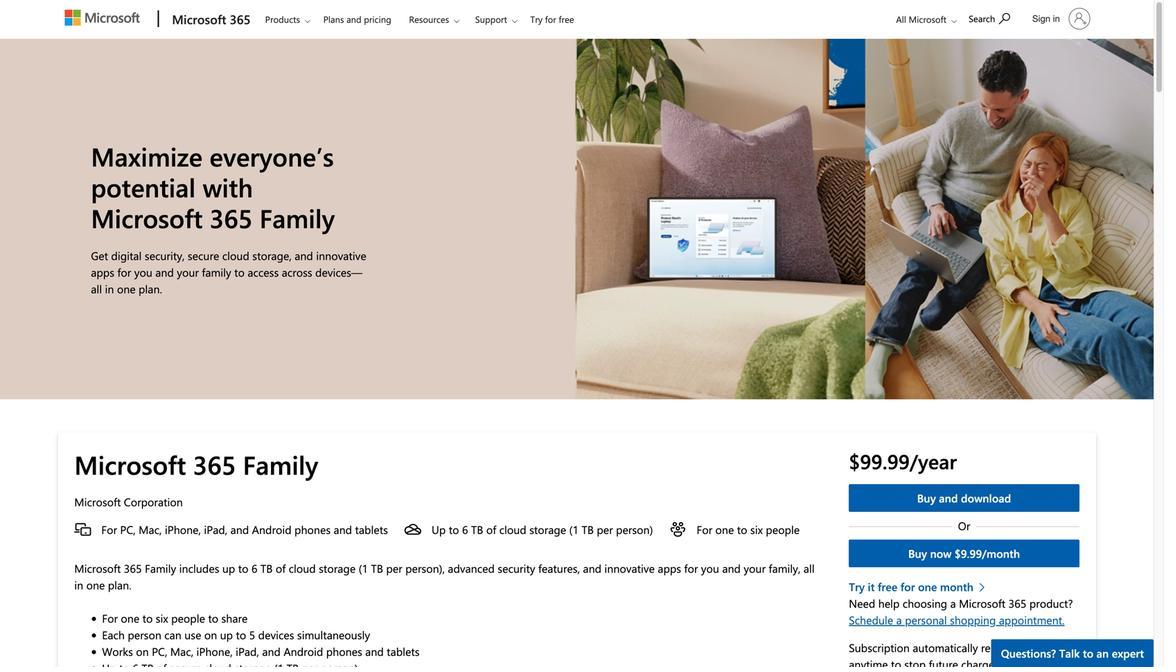 Task type: vqa. For each thing, say whether or not it's contained in the screenshot.
the topmost Game
no



Task type: describe. For each thing, give the bounding box(es) containing it.
or
[[958, 519, 971, 533]]

phones inside for one to six people to share each person can use on up to 5 devices simultaneously works on pc, mac, iphone, ipad, and android phones and tablets
[[326, 644, 362, 659]]

buy now $9.99/month
[[909, 546, 1020, 561]]

up to 6 tb of cloud storage (1 tb per person)
[[432, 522, 653, 537]]

(1 inside microsoft 365 family includes up to 6 tb of cloud storage (1 tb per person), advanced security features, and innovative apps for you and your family, all in one plan.
[[359, 561, 368, 576]]

resources button
[[400, 1, 471, 38]]

simultaneously
[[297, 628, 370, 643]]

use
[[185, 628, 201, 643]]

family,
[[769, 561, 801, 576]]

stop
[[905, 657, 926, 667]]

storage,
[[252, 248, 292, 263]]

microsoft image
[[65, 10, 139, 26]]

download
[[961, 491, 1011, 506]]

six for for one to six people
[[751, 522, 763, 537]]

you inside get digital security, secure cloud storage, and innovative apps for you and your family to access across devices— all in one plan.
[[134, 265, 152, 279]]

in inside get digital security, secure cloud storage, and innovative apps for you and your family to access across devices— all in one plan.
[[105, 281, 114, 296]]

shopping
[[950, 613, 996, 628]]

security
[[498, 561, 535, 576]]

corporation
[[124, 495, 183, 510]]

devices—
[[315, 265, 362, 279]]

devices
[[258, 628, 294, 643]]

0 vertical spatial per
[[597, 522, 613, 537]]

0 horizontal spatial a
[[897, 613, 902, 628]]

0 vertical spatial in
[[1053, 13, 1060, 24]]

renews.
[[981, 641, 1018, 655]]

security,
[[145, 248, 185, 263]]

family for microsoft 365 family includes up to 6 tb of cloud storage (1 tb per person), advanced security features, and innovative apps for you and your family, all in one plan.
[[145, 561, 176, 576]]

0 vertical spatial mac,
[[139, 522, 162, 537]]

month
[[940, 580, 974, 594]]

pc, inside for one to six people to share each person can use on up to 5 devices simultaneously works on pc, mac, iphone, ipad, and android phones and tablets
[[152, 644, 167, 659]]

all
[[896, 13, 907, 25]]

in inside microsoft 365 family includes up to 6 tb of cloud storage (1 tb per person), advanced security features, and innovative apps for you and your family, all in one plan.
[[74, 578, 83, 593]]

storage inside microsoft 365 family includes up to 6 tb of cloud storage (1 tb per person), advanced security features, and innovative apps for you and your family, all in one plan.
[[319, 561, 356, 576]]

sign in link
[[1024, 2, 1096, 35]]

try for free
[[531, 13, 574, 25]]

it
[[868, 580, 875, 594]]

microsoft inside microsoft 365 family includes up to 6 tb of cloud storage (1 tb per person), advanced security features, and innovative apps for you and your family, all in one plan.
[[74, 561, 121, 576]]

search
[[969, 12, 995, 25]]

products
[[265, 13, 300, 25]]

cloud inside get digital security, secure cloud storage, and innovative apps for you and your family to access across devices— all in one plan.
[[222, 248, 249, 263]]

maximize everyone's potential with microsoft 365 family
[[91, 139, 335, 235]]

for inside get digital security, secure cloud storage, and innovative apps for you and your family to access across devices— all in one plan.
[[117, 265, 131, 279]]

1
[[1002, 656, 1006, 667]]

365 for microsoft 365
[[230, 11, 251, 27]]

person),
[[406, 561, 445, 576]]

0 vertical spatial storage
[[530, 522, 566, 537]]

free for it
[[878, 580, 898, 594]]

plan. inside microsoft 365 family includes up to 6 tb of cloud storage (1 tb per person), advanced security features, and innovative apps for you and your family, all in one plan.
[[108, 578, 131, 593]]

$99.99/year
[[849, 448, 957, 475]]

for one to six people to share each person can use on up to 5 devices simultaneously works on pc, mac, iphone, ipad, and android phones and tablets
[[102, 611, 420, 659]]

with
[[203, 170, 253, 204]]

microsoft inside need help choosing a microsoft 365 product? schedule a personal shopping appointment.
[[959, 596, 1006, 611]]

to inside the subscription automatically renews. cancel anytime to stop future charges.
[[891, 657, 902, 667]]

an
[[1097, 646, 1109, 661]]

family inside the maximize everyone's potential with microsoft 365 family
[[260, 201, 335, 235]]

tb left the person),
[[371, 561, 383, 576]]

everyone's
[[210, 139, 334, 173]]

up inside microsoft 365 family includes up to 6 tb of cloud storage (1 tb per person), advanced security features, and innovative apps for you and your family, all in one plan.
[[222, 561, 235, 576]]

digital
[[111, 248, 142, 263]]

tb down for pc, mac, iphone, ipad, and android phones and tablets
[[261, 561, 273, 576]]

support button
[[466, 1, 529, 38]]

works
[[102, 644, 133, 659]]

advanced
[[448, 561, 495, 576]]

buy and download
[[917, 491, 1011, 506]]

plans and pricing link
[[317, 1, 398, 34]]

family for microsoft 365 family
[[243, 447, 318, 482]]

get digital security, secure cloud storage, and innovative apps for you and your family to access across devices— all in one plan.
[[91, 248, 366, 296]]

ipad, inside for one to six people to share each person can use on up to 5 devices simultaneously works on pc, mac, iphone, ipad, and android phones and tablets
[[236, 644, 259, 659]]

0 vertical spatial iphone,
[[165, 522, 201, 537]]

buy now $9.99/month button
[[849, 540, 1080, 568]]

expert
[[1112, 646, 1144, 661]]

iphone, inside for one to six people to share each person can use on up to 5 devices simultaneously works on pc, mac, iphone, ipad, and android phones and tablets
[[197, 644, 233, 659]]

$9.99/month
[[955, 546, 1020, 561]]

each
[[102, 628, 125, 643]]

microsoft 365 link
[[165, 1, 255, 38]]

can
[[164, 628, 181, 643]]

for inside for one to six people to share each person can use on up to 5 devices simultaneously works on pc, mac, iphone, ipad, and android phones and tablets
[[102, 611, 118, 626]]

automatically
[[913, 641, 978, 655]]

one inside microsoft 365 family includes up to 6 tb of cloud storage (1 tb per person), advanced security features, and innovative apps for you and your family, all in one plan.
[[86, 578, 105, 593]]

buy for buy and download
[[917, 491, 936, 506]]

for up choosing at right bottom
[[901, 580, 915, 594]]

microsoft 365 family
[[74, 447, 318, 482]]

features,
[[538, 561, 580, 576]]

potential
[[91, 170, 196, 204]]

questions?
[[1001, 646, 1056, 661]]

0 horizontal spatial pc,
[[120, 522, 136, 537]]

person)
[[616, 522, 653, 537]]

access
[[248, 265, 279, 279]]

plan. inside get digital security, secure cloud storage, and innovative apps for you and your family to access across devices— all in one plan.
[[139, 281, 162, 296]]

apps inside microsoft 365 family includes up to 6 tb of cloud storage (1 tb per person), advanced security features, and innovative apps for you and your family, all in one plan.
[[658, 561, 681, 576]]

help
[[879, 596, 900, 611]]

personal
[[905, 613, 947, 628]]

all inside microsoft 365 family includes up to 6 tb of cloud storage (1 tb per person), advanced security features, and innovative apps for you and your family, all in one plan.
[[804, 561, 815, 576]]

to inside get digital security, secure cloud storage, and innovative apps for you and your family to access across devices— all in one plan.
[[234, 265, 245, 279]]

1 horizontal spatial 6
[[462, 522, 468, 537]]

share
[[221, 611, 248, 626]]

microsoft corporation
[[74, 495, 183, 510]]

appointment.
[[999, 613, 1065, 628]]

Search search field
[[962, 2, 1024, 33]]

try it free for one month link
[[849, 579, 993, 595]]

1 horizontal spatial (1
[[569, 522, 579, 537]]

all microsoft button
[[885, 1, 961, 38]]

and inside button
[[939, 491, 958, 506]]

anytime
[[849, 657, 888, 667]]

sign in
[[1033, 13, 1060, 24]]

microsoft inside the maximize everyone's potential with microsoft 365 family
[[91, 201, 203, 235]]

try for free link
[[524, 1, 581, 34]]

six for for one to six people to share each person can use on up to 5 devices simultaneously works on pc, mac, iphone, ipad, and android phones and tablets
[[156, 611, 168, 626]]

schedule
[[849, 613, 894, 628]]

1 horizontal spatial on
[[204, 628, 217, 643]]

1 vertical spatial cloud
[[499, 522, 527, 537]]

0 vertical spatial tablets
[[355, 522, 388, 537]]

per inside microsoft 365 family includes up to 6 tb of cloud storage (1 tb per person), advanced security features, and innovative apps for you and your family, all in one plan.
[[386, 561, 402, 576]]

includes
[[179, 561, 219, 576]]

plans and pricing
[[323, 13, 391, 25]]

tb left person)
[[582, 522, 594, 537]]

innovative inside get digital security, secure cloud storage, and innovative apps for you and your family to access across devices— all in one plan.
[[316, 248, 366, 263]]



Task type: locate. For each thing, give the bounding box(es) containing it.
for
[[101, 522, 117, 537], [697, 522, 713, 537], [102, 611, 118, 626]]

1 vertical spatial try
[[849, 580, 865, 594]]

on
[[204, 628, 217, 643], [136, 644, 149, 659]]

secure
[[188, 248, 219, 263]]

pc, down microsoft corporation
[[120, 522, 136, 537]]

1 vertical spatial ipad,
[[236, 644, 259, 659]]

try right support dropdown button at the left of page
[[531, 13, 543, 25]]

1 vertical spatial pc,
[[152, 644, 167, 659]]

up right "includes"
[[222, 561, 235, 576]]

1 horizontal spatial free
[[878, 580, 898, 594]]

for
[[545, 13, 556, 25], [117, 265, 131, 279], [684, 561, 698, 576], [901, 580, 915, 594]]

one inside for one to six people to share each person can use on up to 5 devices simultaneously works on pc, mac, iphone, ipad, and android phones and tablets
[[121, 611, 139, 626]]

0 vertical spatial innovative
[[316, 248, 366, 263]]

to inside microsoft 365 family includes up to 6 tb of cloud storage (1 tb per person), advanced security features, and innovative apps for you and your family, all in one plan.
[[238, 561, 248, 576]]

0 horizontal spatial per
[[386, 561, 402, 576]]

up
[[222, 561, 235, 576], [220, 628, 233, 643]]

for one to six people
[[697, 522, 800, 537]]

0 vertical spatial on
[[204, 628, 217, 643]]

1 horizontal spatial people
[[766, 522, 800, 537]]

on right use
[[204, 628, 217, 643]]

pc, down can
[[152, 644, 167, 659]]

family
[[202, 265, 231, 279]]

per left person)
[[597, 522, 613, 537]]

try it free for one month
[[849, 580, 974, 594]]

(1 left the person),
[[359, 561, 368, 576]]

a
[[951, 596, 956, 611], [897, 613, 902, 628]]

questions? talk to an expert
[[1001, 646, 1144, 661]]

support
[[475, 13, 507, 25]]

1 vertical spatial storage
[[319, 561, 356, 576]]

your inside microsoft 365 family includes up to 6 tb of cloud storage (1 tb per person), advanced security features, and innovative apps for you and your family, all in one plan.
[[744, 561, 766, 576]]

1 horizontal spatial your
[[744, 561, 766, 576]]

2 vertical spatial in
[[74, 578, 83, 593]]

try
[[531, 13, 543, 25], [849, 580, 865, 594]]

plans
[[323, 13, 344, 25]]

people for for one to six people
[[766, 522, 800, 537]]

of down for pc, mac, iphone, ipad, and android phones and tablets
[[276, 561, 286, 576]]

365 inside the maximize everyone's potential with microsoft 365 family
[[210, 201, 253, 235]]

all down get
[[91, 281, 102, 296]]

tb right up at the left bottom of the page
[[471, 522, 483, 537]]

0 horizontal spatial six
[[156, 611, 168, 626]]

phones
[[295, 522, 331, 537], [326, 644, 362, 659]]

0 horizontal spatial your
[[177, 265, 199, 279]]

of inside microsoft 365 family includes up to 6 tb of cloud storage (1 tb per person), advanced security features, and innovative apps for you and your family, all in one plan.
[[276, 561, 286, 576]]

future
[[929, 657, 959, 667]]

for inside microsoft 365 family includes up to 6 tb of cloud storage (1 tb per person), advanced security features, and innovative apps for you and your family, all in one plan.
[[684, 561, 698, 576]]

1 horizontal spatial a
[[951, 596, 956, 611]]

0 horizontal spatial on
[[136, 644, 149, 659]]

product?
[[1030, 596, 1073, 611]]

innovative inside microsoft 365 family includes up to 6 tb of cloud storage (1 tb per person), advanced security features, and innovative apps for you and your family, all in one plan.
[[605, 561, 655, 576]]

1 horizontal spatial apps
[[658, 561, 681, 576]]

sign
[[1033, 13, 1051, 24]]

all right family,
[[804, 561, 815, 576]]

people up family,
[[766, 522, 800, 537]]

free right it
[[878, 580, 898, 594]]

0 horizontal spatial in
[[74, 578, 83, 593]]

up down share
[[220, 628, 233, 643]]

0 vertical spatial cloud
[[222, 248, 249, 263]]

5
[[249, 628, 255, 643]]

schedule a personal shopping appointment. link
[[849, 613, 1065, 628]]

6 inside microsoft 365 family includes up to 6 tb of cloud storage (1 tb per person), advanced security features, and innovative apps for you and your family, all in one plan.
[[252, 561, 258, 576]]

across
[[282, 265, 312, 279]]

1 horizontal spatial storage
[[530, 522, 566, 537]]

2 vertical spatial family
[[145, 561, 176, 576]]

1 vertical spatial tablets
[[387, 644, 420, 659]]

ipad,
[[204, 522, 228, 537], [236, 644, 259, 659]]

get
[[91, 248, 108, 263]]

1 vertical spatial your
[[744, 561, 766, 576]]

your down 'secure'
[[177, 265, 199, 279]]

you down digital
[[134, 265, 152, 279]]

0 vertical spatial apps
[[91, 265, 114, 279]]

buy left "now"
[[909, 546, 927, 561]]

a down help
[[897, 613, 902, 628]]

buy inside button
[[917, 491, 936, 506]]

a up schedule a personal shopping appointment. link
[[951, 596, 956, 611]]

1 vertical spatial six
[[156, 611, 168, 626]]

0 horizontal spatial mac,
[[139, 522, 162, 537]]

(1 up "features,"
[[569, 522, 579, 537]]

need
[[849, 596, 876, 611]]

1 horizontal spatial six
[[751, 522, 763, 537]]

family
[[260, 201, 335, 235], [243, 447, 318, 482], [145, 561, 176, 576]]

six inside for one to six people to share each person can use on up to 5 devices simultaneously works on pc, mac, iphone, ipad, and android phones and tablets
[[156, 611, 168, 626]]

cloud inside microsoft 365 family includes up to 6 tb of cloud storage (1 tb per person), advanced security features, and innovative apps for you and your family, all in one plan.
[[289, 561, 316, 576]]

0 vertical spatial your
[[177, 265, 199, 279]]

for down digital
[[117, 265, 131, 279]]

0 vertical spatial pc,
[[120, 522, 136, 537]]

1 vertical spatial of
[[276, 561, 286, 576]]

talk
[[1060, 646, 1080, 661]]

0 horizontal spatial you
[[134, 265, 152, 279]]

0 vertical spatial buy
[[917, 491, 936, 506]]

now
[[930, 546, 952, 561]]

2 horizontal spatial cloud
[[499, 522, 527, 537]]

free for for
[[559, 13, 574, 25]]

one inside try it free for one month link
[[918, 580, 937, 594]]

people up use
[[171, 611, 205, 626]]

all microsoft
[[896, 13, 947, 25]]

1 vertical spatial free
[[878, 580, 898, 594]]

mac, down corporation
[[139, 522, 162, 537]]

0 horizontal spatial apps
[[91, 265, 114, 279]]

people for for one to six people to share each person can use on up to 5 devices simultaneously works on pc, mac, iphone, ipad, and android phones and tablets
[[171, 611, 205, 626]]

up
[[432, 522, 446, 537]]

6
[[462, 522, 468, 537], [252, 561, 258, 576]]

0 vertical spatial all
[[91, 281, 102, 296]]

for right support dropdown button at the left of page
[[545, 13, 556, 25]]

365 for microsoft 365 family includes up to 6 tb of cloud storage (1 tb per person), advanced security features, and innovative apps for you and your family, all in one plan.
[[124, 561, 142, 576]]

1 vertical spatial android
[[284, 644, 323, 659]]

people
[[766, 522, 800, 537], [171, 611, 205, 626]]

1 horizontal spatial plan.
[[139, 281, 162, 296]]

on down person
[[136, 644, 149, 659]]

storage up "features,"
[[530, 522, 566, 537]]

1 vertical spatial (1
[[359, 561, 368, 576]]

free
[[559, 13, 574, 25], [878, 580, 898, 594]]

pc,
[[120, 522, 136, 537], [152, 644, 167, 659]]

365 for microsoft 365 family
[[193, 447, 236, 482]]

innovative up devices—
[[316, 248, 366, 263]]

1 vertical spatial mac,
[[170, 644, 193, 659]]

1 horizontal spatial pc,
[[152, 644, 167, 659]]

0 horizontal spatial storage
[[319, 561, 356, 576]]

tb
[[471, 522, 483, 537], [582, 522, 594, 537], [261, 561, 273, 576], [371, 561, 383, 576]]

for for for one to six people
[[697, 522, 713, 537]]

0 horizontal spatial plan.
[[108, 578, 131, 593]]

0 horizontal spatial cloud
[[222, 248, 249, 263]]

microsoft
[[172, 11, 226, 27], [909, 13, 947, 25], [91, 201, 203, 235], [74, 447, 186, 482], [74, 495, 121, 510], [74, 561, 121, 576], [959, 596, 1006, 611]]

0 vertical spatial plan.
[[139, 281, 162, 296]]

your left family,
[[744, 561, 766, 576]]

1 vertical spatial all
[[804, 561, 815, 576]]

subscription automatically renews. cancel anytime to stop future charges.
[[849, 641, 1054, 667]]

mac, down can
[[170, 644, 193, 659]]

0 horizontal spatial all
[[91, 281, 102, 296]]

0 vertical spatial a
[[951, 596, 956, 611]]

mac, inside for one to six people to share each person can use on up to 5 devices simultaneously works on pc, mac, iphone, ipad, and android phones and tablets
[[170, 644, 193, 659]]

all inside get digital security, secure cloud storage, and innovative apps for you and your family to access across devices— all in one plan.
[[91, 281, 102, 296]]

products button
[[256, 1, 322, 38]]

pricing
[[364, 13, 391, 25]]

resources
[[409, 13, 449, 25]]

a surface device showing defender rests on a couch while two people use a surface device together, suggesting that microsoft 365 family can be used securely by many people. image
[[0, 39, 1154, 399]]

1 horizontal spatial in
[[105, 281, 114, 296]]

plan.
[[139, 281, 162, 296], [108, 578, 131, 593]]

for down for one to six people
[[684, 561, 698, 576]]

per left the person),
[[386, 561, 402, 576]]

in
[[1053, 13, 1060, 24], [105, 281, 114, 296], [74, 578, 83, 593]]

buy inside button
[[909, 546, 927, 561]]

microsoft inside dropdown button
[[909, 13, 947, 25]]

0 vertical spatial of
[[486, 522, 496, 537]]

1 vertical spatial apps
[[658, 561, 681, 576]]

iphone, down corporation
[[165, 522, 201, 537]]

tablets inside for one to six people to share each person can use on up to 5 devices simultaneously works on pc, mac, iphone, ipad, and android phones and tablets
[[387, 644, 420, 659]]

0 horizontal spatial (1
[[359, 561, 368, 576]]

apps inside get digital security, secure cloud storage, and innovative apps for you and your family to access across devices— all in one plan.
[[91, 265, 114, 279]]

free right support dropdown button at the left of page
[[559, 13, 574, 25]]

2 vertical spatial cloud
[[289, 561, 316, 576]]

all
[[91, 281, 102, 296], [804, 561, 815, 576]]

microsoft 365 family includes up to 6 tb of cloud storage (1 tb per person), advanced security features, and innovative apps for you and your family, all in one plan.
[[74, 561, 815, 593]]

0 horizontal spatial 6
[[252, 561, 258, 576]]

cancel
[[1021, 641, 1054, 655]]

0 vertical spatial you
[[134, 265, 152, 279]]

0 vertical spatial try
[[531, 13, 543, 25]]

0 vertical spatial android
[[252, 522, 292, 537]]

to
[[234, 265, 245, 279], [449, 522, 459, 537], [737, 522, 748, 537], [238, 561, 248, 576], [142, 611, 153, 626], [208, 611, 218, 626], [236, 628, 246, 643], [1083, 646, 1094, 661], [891, 657, 902, 667]]

for pc, mac, iphone, ipad, and android phones and tablets
[[101, 522, 388, 537]]

one inside get digital security, secure cloud storage, and innovative apps for you and your family to access across devices— all in one plan.
[[117, 281, 136, 296]]

six
[[751, 522, 763, 537], [156, 611, 168, 626]]

try for try it free for one month
[[849, 580, 865, 594]]

6 right up at the left bottom of the page
[[462, 522, 468, 537]]

(1
[[569, 522, 579, 537], [359, 561, 368, 576]]

1 horizontal spatial cloud
[[289, 561, 316, 576]]

1 horizontal spatial ipad,
[[236, 644, 259, 659]]

your inside get digital security, secure cloud storage, and innovative apps for you and your family to access across devices— all in one plan.
[[177, 265, 199, 279]]

buy and download button
[[849, 485, 1080, 512]]

maximize
[[91, 139, 203, 173]]

iphone,
[[165, 522, 201, 537], [197, 644, 233, 659]]

apps
[[91, 265, 114, 279], [658, 561, 681, 576]]

1 vertical spatial a
[[897, 613, 902, 628]]

up inside for one to six people to share each person can use on up to 5 devices simultaneously works on pc, mac, iphone, ipad, and android phones and tablets
[[220, 628, 233, 643]]

iphone, down use
[[197, 644, 233, 659]]

choosing
[[903, 596, 948, 611]]

0 vertical spatial ipad,
[[204, 522, 228, 537]]

0 vertical spatial free
[[559, 13, 574, 25]]

0 vertical spatial phones
[[295, 522, 331, 537]]

try left it
[[849, 580, 865, 594]]

365
[[230, 11, 251, 27], [210, 201, 253, 235], [193, 447, 236, 482], [124, 561, 142, 576], [1009, 596, 1027, 611]]

you down for one to six people
[[701, 561, 719, 576]]

ipad, down 5
[[236, 644, 259, 659]]

365 inside microsoft 365 family includes up to 6 tb of cloud storage (1 tb per person), advanced security features, and innovative apps for you and your family, all in one plan.
[[124, 561, 142, 576]]

you
[[134, 265, 152, 279], [701, 561, 719, 576]]

1 vertical spatial you
[[701, 561, 719, 576]]

0 vertical spatial up
[[222, 561, 235, 576]]

people inside for one to six people to share each person can use on up to 5 devices simultaneously works on pc, mac, iphone, ipad, and android phones and tablets
[[171, 611, 205, 626]]

1 horizontal spatial all
[[804, 561, 815, 576]]

android inside for one to six people to share each person can use on up to 5 devices simultaneously works on pc, mac, iphone, ipad, and android phones and tablets
[[284, 644, 323, 659]]

questions? talk to an expert button
[[992, 640, 1154, 667]]

0 horizontal spatial free
[[559, 13, 574, 25]]

ipad, up "includes"
[[204, 522, 228, 537]]

need help choosing a microsoft 365 product? schedule a personal shopping appointment.
[[849, 596, 1073, 628]]

for for for pc, mac, iphone, ipad, and android phones and tablets
[[101, 522, 117, 537]]

1 vertical spatial family
[[243, 447, 318, 482]]

charges.
[[962, 657, 1002, 667]]

1 horizontal spatial you
[[701, 561, 719, 576]]

1 vertical spatial in
[[105, 281, 114, 296]]

6 down for pc, mac, iphone, ipad, and android phones and tablets
[[252, 561, 258, 576]]

1 horizontal spatial innovative
[[605, 561, 655, 576]]

try for try for free
[[531, 13, 543, 25]]

buy for buy now $9.99/month
[[909, 546, 927, 561]]

1 vertical spatial innovative
[[605, 561, 655, 576]]

0 horizontal spatial innovative
[[316, 248, 366, 263]]

0 horizontal spatial people
[[171, 611, 205, 626]]

storage up the simultaneously
[[319, 561, 356, 576]]

1 horizontal spatial of
[[486, 522, 496, 537]]

365 inside need help choosing a microsoft 365 product? schedule a personal shopping appointment.
[[1009, 596, 1027, 611]]

1 horizontal spatial mac,
[[170, 644, 193, 659]]

person
[[128, 628, 161, 643]]

0 vertical spatial family
[[260, 201, 335, 235]]

plan. up each
[[108, 578, 131, 593]]

plan. down security,
[[139, 281, 162, 296]]

2 horizontal spatial in
[[1053, 13, 1060, 24]]

0 horizontal spatial of
[[276, 561, 286, 576]]

microsoft 365
[[172, 11, 251, 27]]

1 vertical spatial phones
[[326, 644, 362, 659]]

storage
[[530, 522, 566, 537], [319, 561, 356, 576]]

buy down $99.99/year
[[917, 491, 936, 506]]

buy
[[917, 491, 936, 506], [909, 546, 927, 561]]

1 horizontal spatial try
[[849, 580, 865, 594]]

family inside microsoft 365 family includes up to 6 tb of cloud storage (1 tb per person), advanced security features, and innovative apps for you and your family, all in one plan.
[[145, 561, 176, 576]]

to inside "dropdown button"
[[1083, 646, 1094, 661]]

1 vertical spatial buy
[[909, 546, 927, 561]]

subscription
[[849, 641, 910, 655]]

1 vertical spatial people
[[171, 611, 205, 626]]

0 horizontal spatial try
[[531, 13, 543, 25]]

you inside microsoft 365 family includes up to 6 tb of cloud storage (1 tb per person), advanced security features, and innovative apps for you and your family, all in one plan.
[[701, 561, 719, 576]]

of up advanced
[[486, 522, 496, 537]]

innovative down person)
[[605, 561, 655, 576]]

1 horizontal spatial per
[[597, 522, 613, 537]]

0 vertical spatial six
[[751, 522, 763, 537]]

search button
[[963, 2, 1017, 33]]

and
[[347, 13, 362, 25], [295, 248, 313, 263], [155, 265, 174, 279], [939, 491, 958, 506], [231, 522, 249, 537], [334, 522, 352, 537], [583, 561, 602, 576], [722, 561, 741, 576], [262, 644, 281, 659], [365, 644, 384, 659]]

1 vertical spatial on
[[136, 644, 149, 659]]

1 vertical spatial 6
[[252, 561, 258, 576]]

0 horizontal spatial ipad,
[[204, 522, 228, 537]]



